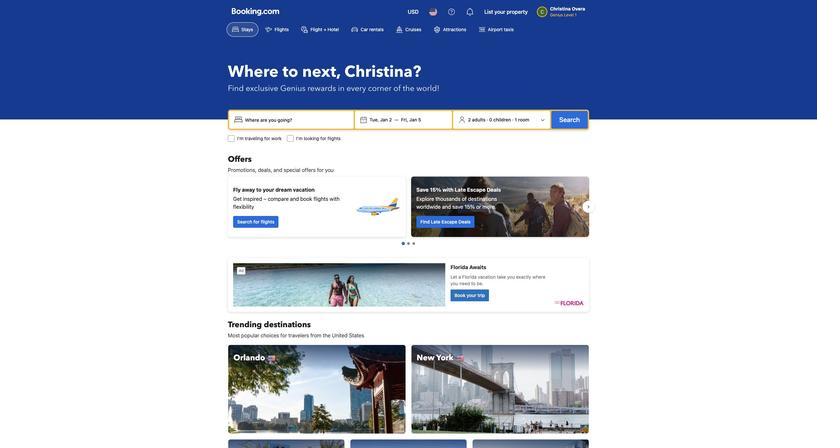 Task type: locate. For each thing, give the bounding box(es) containing it.
christina overa genius level 1
[[550, 6, 585, 17]]

christina
[[550, 6, 571, 11]]

vacation
[[293, 187, 315, 193]]

0 horizontal spatial jan
[[380, 117, 388, 123]]

and right deals,
[[273, 167, 282, 173]]

popular
[[241, 333, 259, 339]]

flights inside fly away to your dream vacation get inspired – compare and book flights with flexibility
[[314, 196, 328, 202]]

find inside where to next, christina? find exclusive genius rewards in every corner of the world!
[[228, 83, 244, 94]]

1 horizontal spatial 15%
[[465, 204, 475, 210]]

1 horizontal spatial destinations
[[468, 196, 497, 202]]

1 horizontal spatial deals
[[487, 187, 501, 193]]

escape up or
[[467, 187, 486, 193]]

1 vertical spatial and
[[290, 196, 299, 202]]

0 horizontal spatial the
[[323, 333, 331, 339]]

your
[[495, 9, 505, 15], [263, 187, 274, 193]]

orlando
[[234, 353, 265, 364]]

1 vertical spatial 1
[[515, 117, 517, 123]]

15%
[[430, 187, 441, 193], [465, 204, 475, 210]]

0 vertical spatial and
[[273, 167, 282, 173]]

0 horizontal spatial your
[[263, 187, 274, 193]]

tue, jan 2 — fri, jan 5
[[370, 117, 421, 123]]

where
[[228, 61, 279, 83]]

flights link
[[260, 22, 294, 37]]

0
[[489, 117, 492, 123]]

every
[[347, 83, 366, 94]]

for
[[264, 136, 270, 141], [320, 136, 326, 141], [317, 167, 324, 173], [254, 219, 260, 225], [281, 333, 287, 339]]

fly away to your dream vacation image
[[355, 184, 401, 230]]

flights right book
[[314, 196, 328, 202]]

the left world!
[[403, 83, 415, 94]]

and inside offers promotions, deals, and special offers for you
[[273, 167, 282, 173]]

rentals
[[369, 27, 384, 32]]

1 horizontal spatial 2
[[468, 117, 471, 123]]

0 horizontal spatial escape
[[442, 219, 457, 225]]

1 vertical spatial deals
[[459, 219, 471, 225]]

new york link
[[411, 345, 589, 434]]

your up –
[[263, 187, 274, 193]]

2
[[389, 117, 392, 123], [468, 117, 471, 123]]

0 vertical spatial the
[[403, 83, 415, 94]]

genius down christina
[[550, 12, 563, 17]]

to left next,
[[283, 61, 298, 83]]

flights right looking
[[328, 136, 341, 141]]

escape
[[467, 187, 486, 193], [442, 219, 457, 225]]

2 jan from the left
[[409, 117, 417, 123]]

1 vertical spatial to
[[256, 187, 262, 193]]

2 2 from the left
[[468, 117, 471, 123]]

find down 'worldwide'
[[420, 219, 430, 225]]

1 horizontal spatial late
[[455, 187, 466, 193]]

0 horizontal spatial with
[[330, 196, 340, 202]]

flexibility
[[233, 204, 254, 210]]

i'm
[[237, 136, 244, 141]]

you
[[325, 167, 334, 173]]

0 horizontal spatial of
[[394, 83, 401, 94]]

rewards
[[308, 83, 336, 94]]

and inside fly away to your dream vacation get inspired – compare and book flights with flexibility
[[290, 196, 299, 202]]

0 horizontal spatial 2
[[389, 117, 392, 123]]

with
[[443, 187, 454, 193], [330, 196, 340, 202]]

your right the list
[[495, 9, 505, 15]]

your inside fly away to your dream vacation get inspired – compare and book flights with flexibility
[[263, 187, 274, 193]]

1 horizontal spatial and
[[290, 196, 299, 202]]

to
[[283, 61, 298, 83], [256, 187, 262, 193]]

dream
[[276, 187, 292, 193]]

promotions,
[[228, 167, 257, 173]]

find
[[228, 83, 244, 94], [420, 219, 430, 225]]

attractions
[[443, 27, 466, 32]]

1 vertical spatial the
[[323, 333, 331, 339]]

0 horizontal spatial find
[[228, 83, 244, 94]]

1 vertical spatial flights
[[314, 196, 328, 202]]

for inside region
[[254, 219, 260, 225]]

genius left rewards
[[280, 83, 306, 94]]

for right choices
[[281, 333, 287, 339]]

search
[[559, 116, 580, 124], [237, 219, 252, 225]]

1 vertical spatial destinations
[[264, 320, 311, 330]]

find inside region
[[420, 219, 430, 225]]

and left book
[[290, 196, 299, 202]]

1 vertical spatial with
[[330, 196, 340, 202]]

with right book
[[330, 196, 340, 202]]

0 horizontal spatial and
[[273, 167, 282, 173]]

1 vertical spatial of
[[462, 196, 467, 202]]

flights down –
[[261, 219, 275, 225]]

the right from
[[323, 333, 331, 339]]

christina?
[[345, 61, 421, 83]]

0 vertical spatial escape
[[467, 187, 486, 193]]

group of friends hiking in the mountains on a sunny day image
[[411, 177, 589, 237]]

0 horizontal spatial genius
[[280, 83, 306, 94]]

1 left room
[[515, 117, 517, 123]]

states
[[349, 333, 364, 339]]

to right "away" on the left
[[256, 187, 262, 193]]

0 horizontal spatial 1
[[515, 117, 517, 123]]

2 adults · 0 children · 1 room button
[[456, 114, 548, 126]]

escape down save
[[442, 219, 457, 225]]

1 vertical spatial escape
[[442, 219, 457, 225]]

save
[[452, 204, 463, 210]]

1 vertical spatial late
[[431, 219, 440, 225]]

save 15% with late escape deals explore thousands of destinations worldwide and save 15% or more
[[417, 187, 501, 210]]

1 vertical spatial your
[[263, 187, 274, 193]]

new york
[[417, 353, 454, 364]]

find late escape deals link
[[417, 216, 475, 228]]

the
[[403, 83, 415, 94], [323, 333, 331, 339]]

1 horizontal spatial ·
[[512, 117, 514, 123]]

jan right tue,
[[380, 117, 388, 123]]

1 horizontal spatial the
[[403, 83, 415, 94]]

and
[[273, 167, 282, 173], [290, 196, 299, 202], [442, 204, 451, 210]]

corner
[[368, 83, 392, 94]]

jan
[[380, 117, 388, 123], [409, 117, 417, 123]]

search inside region
[[237, 219, 252, 225]]

booking.com image
[[232, 8, 279, 16]]

find down where
[[228, 83, 244, 94]]

late
[[455, 187, 466, 193], [431, 219, 440, 225]]

late inside save 15% with late escape deals explore thousands of destinations worldwide and save 15% or more
[[455, 187, 466, 193]]

1 vertical spatial search
[[237, 219, 252, 225]]

with up thousands
[[443, 187, 454, 193]]

1 horizontal spatial to
[[283, 61, 298, 83]]

0 horizontal spatial destinations
[[264, 320, 311, 330]]

car rentals link
[[346, 22, 389, 37]]

· left 0 at the top of page
[[487, 117, 488, 123]]

2 left adults
[[468, 117, 471, 123]]

cruises link
[[391, 22, 427, 37]]

1 horizontal spatial jan
[[409, 117, 417, 123]]

of right corner
[[394, 83, 401, 94]]

0 vertical spatial 1
[[575, 12, 577, 17]]

1 horizontal spatial your
[[495, 9, 505, 15]]

jan left 5
[[409, 117, 417, 123]]

compare
[[268, 196, 289, 202]]

of up save
[[462, 196, 467, 202]]

0 horizontal spatial to
[[256, 187, 262, 193]]

1 horizontal spatial escape
[[467, 187, 486, 193]]

i'm looking for flights
[[296, 136, 341, 141]]

with inside save 15% with late escape deals explore thousands of destinations worldwide and save 15% or more
[[443, 187, 454, 193]]

0 vertical spatial late
[[455, 187, 466, 193]]

2 vertical spatial and
[[442, 204, 451, 210]]

for left you
[[317, 167, 324, 173]]

0 horizontal spatial 15%
[[430, 187, 441, 193]]

1 horizontal spatial search
[[559, 116, 580, 124]]

destinations up or
[[468, 196, 497, 202]]

0 horizontal spatial ·
[[487, 117, 488, 123]]

0 vertical spatial search
[[559, 116, 580, 124]]

usd
[[408, 9, 419, 15]]

worldwide
[[417, 204, 441, 210]]

where to next, christina? find exclusive genius rewards in every corner of the world!
[[228, 61, 440, 94]]

0 horizontal spatial search
[[237, 219, 252, 225]]

deals up the more
[[487, 187, 501, 193]]

2 · from the left
[[512, 117, 514, 123]]

for down flexibility
[[254, 219, 260, 225]]

0 vertical spatial of
[[394, 83, 401, 94]]

1 horizontal spatial genius
[[550, 12, 563, 17]]

deals,
[[258, 167, 272, 173]]

0 vertical spatial find
[[228, 83, 244, 94]]

in
[[338, 83, 345, 94]]

·
[[487, 117, 488, 123], [512, 117, 514, 123]]

i'm traveling for work
[[237, 136, 282, 141]]

region
[[223, 174, 595, 240]]

1 horizontal spatial of
[[462, 196, 467, 202]]

deals down save
[[459, 219, 471, 225]]

travelers
[[288, 333, 309, 339]]

stays
[[241, 27, 253, 32]]

the inside where to next, christina? find exclusive genius rewards in every corner of the world!
[[403, 83, 415, 94]]

1 vertical spatial 15%
[[465, 204, 475, 210]]

progress bar
[[402, 242, 415, 245]]

1 vertical spatial genius
[[280, 83, 306, 94]]

and down thousands
[[442, 204, 451, 210]]

late down 'worldwide'
[[431, 219, 440, 225]]

1 down overa
[[575, 12, 577, 17]]

offers
[[302, 167, 316, 173]]

destinations inside save 15% with late escape deals explore thousands of destinations worldwide and save 15% or more
[[468, 196, 497, 202]]

of
[[394, 83, 401, 94], [462, 196, 467, 202]]

0 vertical spatial destinations
[[468, 196, 497, 202]]

2 horizontal spatial and
[[442, 204, 451, 210]]

15% right save
[[430, 187, 441, 193]]

2 left —
[[389, 117, 392, 123]]

deals inside save 15% with late escape deals explore thousands of destinations worldwide and save 15% or more
[[487, 187, 501, 193]]

1 horizontal spatial 1
[[575, 12, 577, 17]]

1 vertical spatial find
[[420, 219, 430, 225]]

15% left or
[[465, 204, 475, 210]]

· right children
[[512, 117, 514, 123]]

search inside button
[[559, 116, 580, 124]]

get
[[233, 196, 242, 202]]

1 horizontal spatial with
[[443, 187, 454, 193]]

1 inside christina overa genius level 1
[[575, 12, 577, 17]]

0 vertical spatial genius
[[550, 12, 563, 17]]

progress bar inside main content
[[402, 242, 415, 245]]

genius
[[550, 12, 563, 17], [280, 83, 306, 94]]

list
[[484, 9, 493, 15]]

1
[[575, 12, 577, 17], [515, 117, 517, 123]]

destinations up travelers
[[264, 320, 311, 330]]

0 vertical spatial with
[[443, 187, 454, 193]]

0 vertical spatial to
[[283, 61, 298, 83]]

0 vertical spatial deals
[[487, 187, 501, 193]]

to inside fly away to your dream vacation get inspired – compare and book flights with flexibility
[[256, 187, 262, 193]]

late up thousands
[[455, 187, 466, 193]]

deals
[[487, 187, 501, 193], [459, 219, 471, 225]]

1 horizontal spatial find
[[420, 219, 430, 225]]

hotel
[[328, 27, 339, 32]]

escape inside save 15% with late escape deals explore thousands of destinations worldwide and save 15% or more
[[467, 187, 486, 193]]

main content
[[223, 154, 595, 448]]

main content containing offers
[[223, 154, 595, 448]]

advertisement region
[[228, 258, 589, 312]]

book
[[300, 196, 312, 202]]



Task type: describe. For each thing, give the bounding box(es) containing it.
genius inside christina overa genius level 1
[[550, 12, 563, 17]]

flights
[[275, 27, 289, 32]]

with inside fly away to your dream vacation get inspired – compare and book flights with flexibility
[[330, 196, 340, 202]]

2 vertical spatial flights
[[261, 219, 275, 225]]

most
[[228, 333, 240, 339]]

the inside trending destinations most popular choices for travelers from the united states
[[323, 333, 331, 339]]

trending destinations most popular choices for travelers from the united states
[[228, 320, 364, 339]]

tue,
[[370, 117, 379, 123]]

adults
[[472, 117, 486, 123]]

search for flights link
[[233, 216, 278, 228]]

exclusive
[[246, 83, 278, 94]]

car
[[361, 27, 368, 32]]

york
[[436, 353, 454, 364]]

genius inside where to next, christina? find exclusive genius rewards in every corner of the world!
[[280, 83, 306, 94]]

next,
[[302, 61, 341, 83]]

traveling
[[245, 136, 263, 141]]

–
[[263, 196, 266, 202]]

0 vertical spatial 15%
[[430, 187, 441, 193]]

for inside offers promotions, deals, and special offers for you
[[317, 167, 324, 173]]

away
[[242, 187, 255, 193]]

thousands
[[436, 196, 461, 202]]

0 horizontal spatial deals
[[459, 219, 471, 225]]

0 vertical spatial your
[[495, 9, 505, 15]]

airport taxis link
[[473, 22, 520, 37]]

offers promotions, deals, and special offers for you
[[228, 154, 334, 173]]

0 vertical spatial flights
[[328, 136, 341, 141]]

region containing fly away to your dream vacation
[[223, 174, 595, 240]]

cruises
[[405, 27, 421, 32]]

for inside trending destinations most popular choices for travelers from the united states
[[281, 333, 287, 339]]

special
[[284, 167, 300, 173]]

save
[[417, 187, 429, 193]]

tue, jan 2 button
[[367, 114, 395, 126]]

taxis
[[504, 27, 514, 32]]

property
[[507, 9, 528, 15]]

for right looking
[[320, 136, 326, 141]]

level
[[564, 12, 574, 17]]

of inside where to next, christina? find exclusive genius rewards in every corner of the world!
[[394, 83, 401, 94]]

work
[[271, 136, 282, 141]]

destinations inside trending destinations most popular choices for travelers from the united states
[[264, 320, 311, 330]]

new
[[417, 353, 435, 364]]

search for search
[[559, 116, 580, 124]]

5
[[418, 117, 421, 123]]

search for search for flights
[[237, 219, 252, 225]]

fly away to your dream vacation get inspired – compare and book flights with flexibility
[[233, 187, 340, 210]]

usd button
[[404, 4, 423, 20]]

—
[[395, 117, 399, 123]]

search for flights
[[237, 219, 275, 225]]

choices
[[261, 333, 279, 339]]

fri,
[[401, 117, 408, 123]]

airport taxis
[[488, 27, 514, 32]]

airport
[[488, 27, 503, 32]]

i'm
[[296, 136, 303, 141]]

fly
[[233, 187, 241, 193]]

list your property link
[[480, 4, 532, 20]]

world!
[[416, 83, 440, 94]]

1 2 from the left
[[389, 117, 392, 123]]

of inside save 15% with late escape deals explore thousands of destinations worldwide and save 15% or more
[[462, 196, 467, 202]]

flight
[[311, 27, 322, 32]]

2 inside dropdown button
[[468, 117, 471, 123]]

to inside where to next, christina? find exclusive genius rewards in every corner of the world!
[[283, 61, 298, 83]]

more
[[483, 204, 495, 210]]

from
[[310, 333, 322, 339]]

flight + hotel
[[311, 27, 339, 32]]

united
[[332, 333, 348, 339]]

1 · from the left
[[487, 117, 488, 123]]

and inside save 15% with late escape deals explore thousands of destinations worldwide and save 15% or more
[[442, 204, 451, 210]]

fri, jan 5 button
[[399, 114, 424, 126]]

search button
[[552, 111, 588, 129]]

0 horizontal spatial late
[[431, 219, 440, 225]]

offers
[[228, 154, 252, 165]]

room
[[518, 117, 529, 123]]

+
[[324, 27, 326, 32]]

1 inside dropdown button
[[515, 117, 517, 123]]

find late escape deals
[[420, 219, 471, 225]]

your account menu christina overa genius level 1 element
[[537, 3, 588, 18]]

attractions link
[[428, 22, 472, 37]]

children
[[493, 117, 511, 123]]

for left work
[[264, 136, 270, 141]]

list your property
[[484, 9, 528, 15]]

explore
[[417, 196, 434, 202]]

overa
[[572, 6, 585, 11]]

1 jan from the left
[[380, 117, 388, 123]]

car rentals
[[361, 27, 384, 32]]

orlando link
[[228, 345, 406, 434]]

trending
[[228, 320, 262, 330]]

Where are you going? field
[[242, 114, 351, 126]]

looking
[[304, 136, 319, 141]]

flight + hotel link
[[296, 22, 345, 37]]

stays link
[[227, 22, 259, 37]]

inspired
[[243, 196, 262, 202]]



Task type: vqa. For each thing, say whether or not it's contained in the screenshot.
Level
yes



